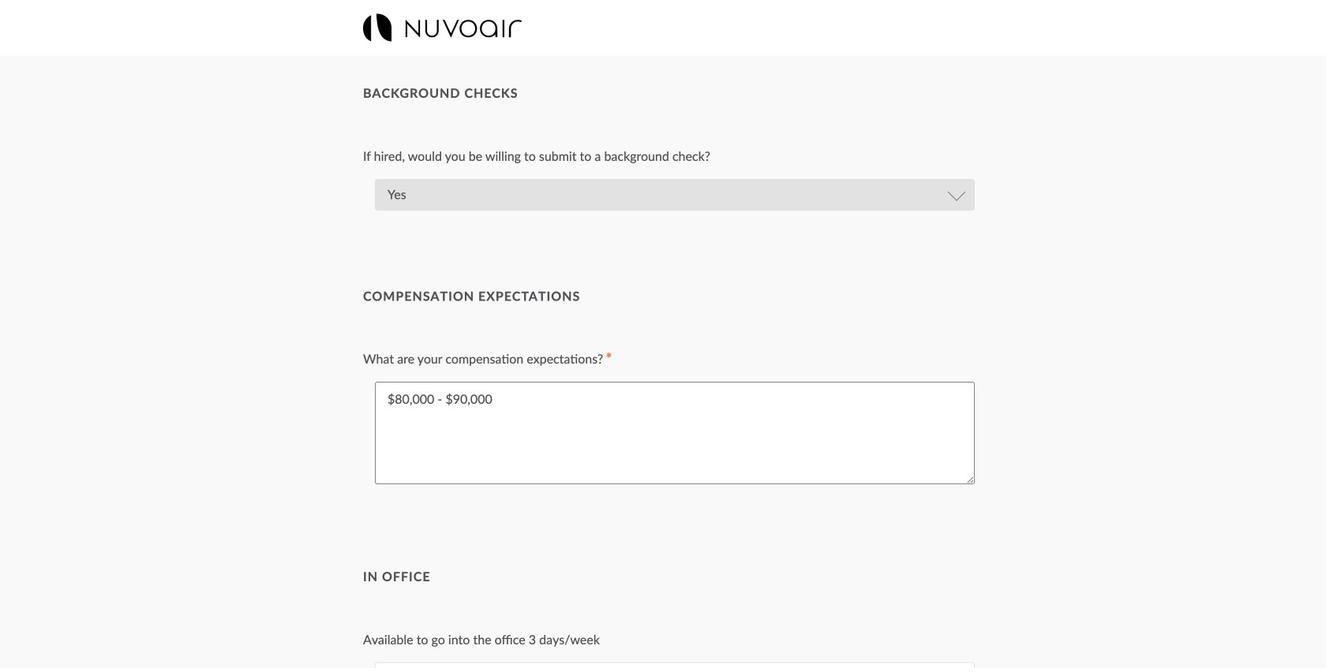 Task type: vqa. For each thing, say whether or not it's contained in the screenshot.
Add a cover letter or anything else you want to share. Text Box
no



Task type: locate. For each thing, give the bounding box(es) containing it.
None text field
[[375, 382, 975, 485]]

None text field
[[541, 0, 927, 7]]



Task type: describe. For each thing, give the bounding box(es) containing it.
nuvoair logo image
[[363, 14, 522, 41]]



